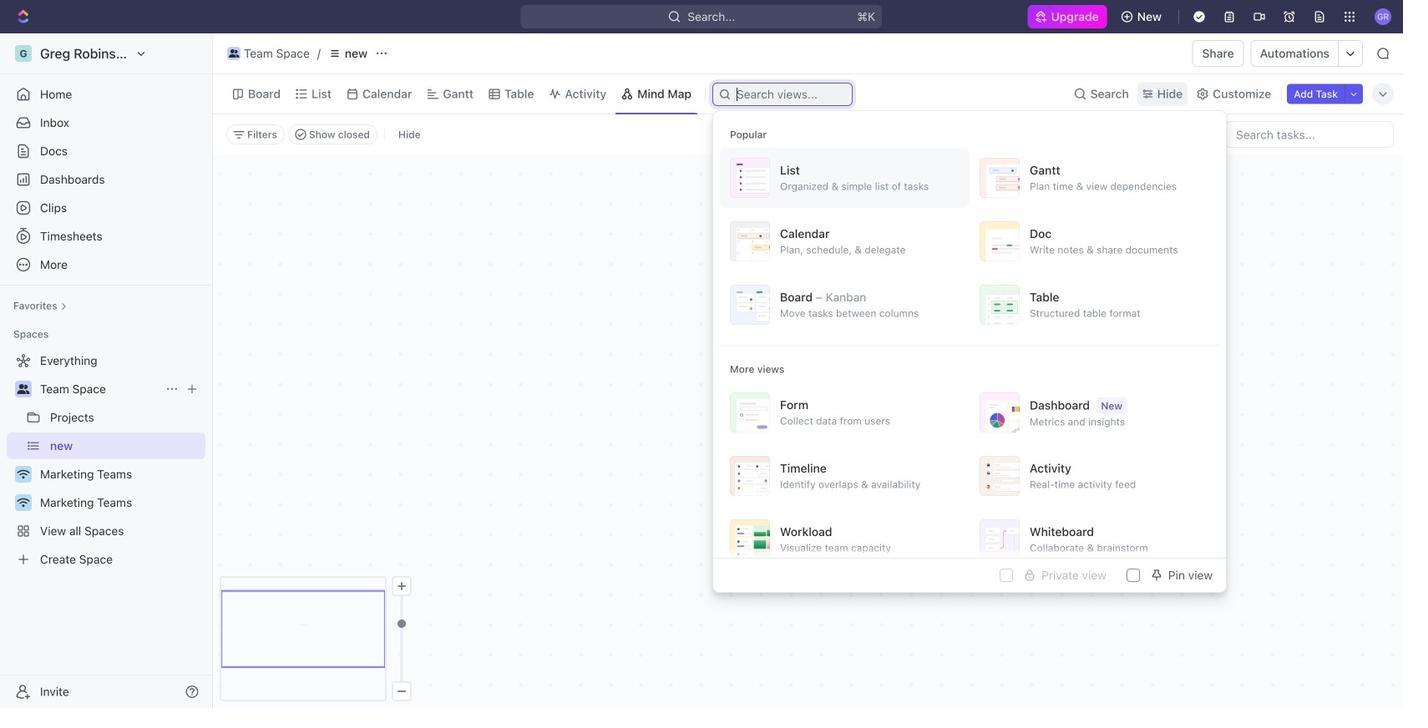 Task type: describe. For each thing, give the bounding box(es) containing it.
board image
[[730, 285, 770, 325]]

form image
[[730, 393, 770, 433]]

activity image
[[980, 456, 1020, 496]]

dashboard image
[[980, 393, 1020, 433]]

user group image inside sidebar navigation
[[17, 384, 30, 394]]

calendar image
[[730, 221, 770, 261]]

doc image
[[980, 221, 1020, 261]]

sidebar navigation
[[0, 33, 213, 708]]

0 vertical spatial user group image
[[229, 49, 239, 58]]

Search tasks... text field
[[1226, 122, 1393, 147]]



Task type: vqa. For each thing, say whether or not it's contained in the screenshot.
bottommost user group Icon
yes



Task type: locate. For each thing, give the bounding box(es) containing it.
workload image
[[730, 519, 770, 560]]

table image
[[980, 285, 1020, 325]]

1 horizontal spatial user group image
[[229, 49, 239, 58]]

Search views... text field
[[737, 88, 846, 101]]

user group image
[[229, 49, 239, 58], [17, 384, 30, 394]]

whiteboard image
[[980, 519, 1020, 560]]

timeline image
[[730, 456, 770, 496]]

0 horizontal spatial user group image
[[17, 384, 30, 394]]

1 vertical spatial user group image
[[17, 384, 30, 394]]

gantt image
[[980, 158, 1020, 198]]

list image
[[730, 158, 770, 198]]



